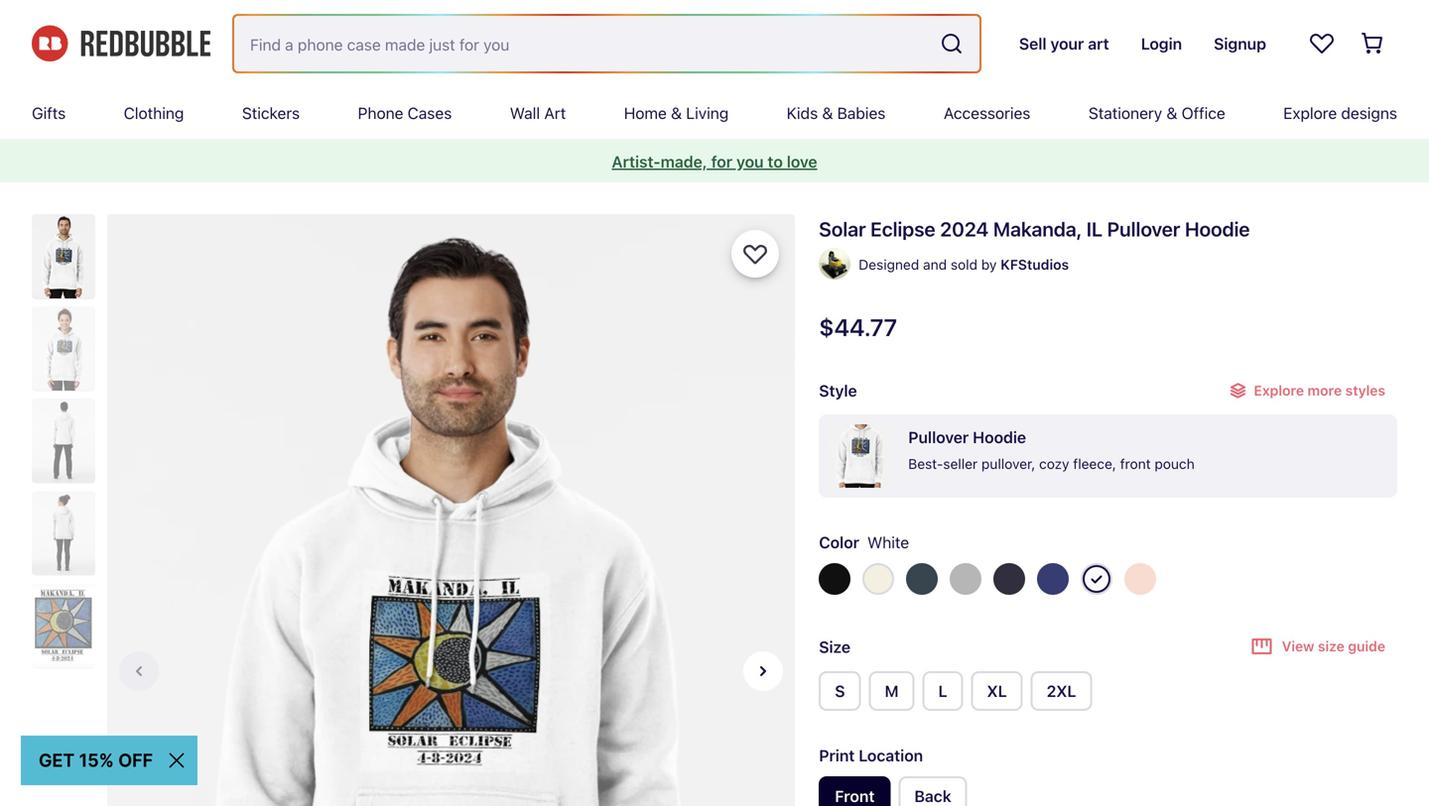 Task type: vqa. For each thing, say whether or not it's contained in the screenshot.
by
yes



Task type: describe. For each thing, give the bounding box(es) containing it.
& for stationery
[[1167, 104, 1177, 123]]

pouch
[[1155, 456, 1195, 472]]

0 vertical spatial pullover
[[1107, 217, 1180, 241]]

white, color element
[[1081, 564, 1113, 595]]

hoodie inside pullover hoodie best-seller pullover, cozy fleece, front pouch
[[973, 428, 1026, 447]]

redbubble logo image
[[32, 26, 210, 62]]

cases
[[408, 104, 452, 123]]

& for home
[[671, 104, 682, 123]]

best-
[[908, 456, 943, 472]]

clothing link
[[124, 87, 184, 139]]

love
[[787, 152, 817, 171]]

you
[[736, 152, 764, 171]]

blue, color element
[[1037, 564, 1069, 595]]

2024
[[940, 217, 989, 241]]

color white
[[819, 533, 909, 552]]

heather grey, color element
[[950, 564, 982, 595]]

makanda,
[[993, 217, 1082, 241]]

wall art link
[[510, 87, 566, 139]]

kfstudios link
[[1001, 253, 1069, 277]]

kids & babies link
[[787, 87, 886, 139]]

kfstudios
[[1001, 257, 1069, 273]]

white
[[867, 533, 909, 552]]

stationery
[[1089, 104, 1162, 123]]

solar
[[819, 217, 866, 241]]

home & living
[[624, 104, 729, 123]]

artist-
[[612, 152, 661, 171]]

style element
[[819, 375, 1397, 506]]

stationery & office
[[1089, 104, 1225, 123]]

pullover hoodie image
[[829, 425, 892, 488]]

cozy
[[1039, 456, 1069, 472]]

image 1 of 5 group
[[107, 214, 795, 807]]

print location option group
[[819, 777, 1397, 807]]

designed and sold by kfstudios
[[859, 257, 1069, 273]]

dark blue, color element
[[994, 564, 1025, 595]]

charcoal heather, color element
[[906, 564, 938, 595]]

and
[[923, 257, 947, 273]]

office
[[1182, 104, 1225, 123]]

wall
[[510, 104, 540, 123]]

pullover,
[[982, 456, 1035, 472]]

to
[[768, 152, 783, 171]]

seller
[[943, 456, 978, 472]]



Task type: locate. For each thing, give the bounding box(es) containing it.
size
[[819, 638, 851, 657]]

designs
[[1341, 104, 1397, 123]]

None radio
[[869, 672, 915, 712], [922, 672, 963, 712], [899, 777, 967, 807], [869, 672, 915, 712], [922, 672, 963, 712], [899, 777, 967, 807]]

pale pink, color element
[[1125, 564, 1156, 595]]

0 vertical spatial hoodie
[[1185, 217, 1250, 241]]

None field
[[234, 16, 979, 71]]

fleece,
[[1073, 456, 1116, 472]]

living
[[686, 104, 729, 123]]

oatmeal heather, color element
[[863, 564, 894, 595]]

artist-made, for you to love link
[[612, 152, 817, 171]]

stickers
[[242, 104, 300, 123]]

kids
[[787, 104, 818, 123]]

0 horizontal spatial hoodie
[[973, 428, 1026, 447]]

None radio
[[819, 672, 861, 712], [971, 672, 1023, 712], [1031, 672, 1092, 712], [819, 777, 891, 807], [819, 672, 861, 712], [971, 672, 1023, 712], [1031, 672, 1092, 712], [819, 777, 891, 807]]

il
[[1086, 217, 1103, 241]]

clothing
[[124, 104, 184, 123]]

art
[[544, 104, 566, 123]]

menu bar containing gifts
[[32, 87, 1397, 139]]

artist-made, for you to love
[[612, 152, 817, 171]]

for
[[711, 152, 733, 171]]

home
[[624, 104, 667, 123]]

& left office
[[1167, 104, 1177, 123]]

&
[[671, 104, 682, 123], [822, 104, 833, 123], [1167, 104, 1177, 123]]

explore
[[1283, 104, 1337, 123]]

1 horizontal spatial hoodie
[[1185, 217, 1250, 241]]

phone cases link
[[358, 87, 452, 139]]

accessories
[[944, 104, 1031, 123]]

& for kids
[[822, 104, 833, 123]]

location
[[859, 747, 923, 766]]

style
[[819, 382, 857, 400]]

wall art
[[510, 104, 566, 123]]

made,
[[661, 152, 707, 171]]

explore designs link
[[1283, 87, 1397, 139]]

& inside the stationery & office link
[[1167, 104, 1177, 123]]

designed
[[859, 257, 919, 273]]

& inside "kids & babies" link
[[822, 104, 833, 123]]

gifts link
[[32, 87, 66, 139]]

stationery & office link
[[1089, 87, 1225, 139]]

print
[[819, 747, 855, 766]]

sold
[[951, 257, 978, 273]]

pullover hoodie best-seller pullover, cozy fleece, front pouch
[[908, 428, 1195, 472]]

1 vertical spatial pullover
[[908, 428, 969, 447]]

color
[[819, 533, 859, 552]]

front
[[1120, 456, 1151, 472]]

menu bar
[[32, 87, 1397, 139]]

hoodie
[[1185, 217, 1250, 241], [973, 428, 1026, 447]]

explore designs
[[1283, 104, 1397, 123]]

& right kids
[[822, 104, 833, 123]]

pullover up best-
[[908, 428, 969, 447]]

home & living link
[[624, 87, 729, 139]]

phone cases
[[358, 104, 452, 123]]

pullover
[[1107, 217, 1180, 241], [908, 428, 969, 447]]

solar eclipse 2024 makanda, il pullover hoodie
[[819, 217, 1250, 241]]

eclipse
[[871, 217, 936, 241]]

1 & from the left
[[671, 104, 682, 123]]

1 vertical spatial hoodie
[[973, 428, 1026, 447]]

gifts
[[32, 104, 66, 123]]

phone
[[358, 104, 403, 123]]

0 horizontal spatial &
[[671, 104, 682, 123]]

2 & from the left
[[822, 104, 833, 123]]

by
[[981, 257, 997, 273]]

accessories link
[[944, 87, 1031, 139]]

& left living
[[671, 104, 682, 123]]

pullover right il
[[1107, 217, 1180, 241]]

size option group
[[819, 672, 1397, 720]]

1 horizontal spatial pullover
[[1107, 217, 1180, 241]]

pullover inside pullover hoodie best-seller pullover, cozy fleece, front pouch
[[908, 428, 969, 447]]

stickers link
[[242, 87, 300, 139]]

black, color element
[[819, 564, 851, 595]]

Search term search field
[[234, 16, 932, 71]]

print location
[[819, 747, 923, 766]]

babies
[[837, 104, 886, 123]]

kids & babies
[[787, 104, 886, 123]]

$44.77
[[819, 314, 897, 341]]

1 horizontal spatial &
[[822, 104, 833, 123]]

2 horizontal spatial &
[[1167, 104, 1177, 123]]

3 & from the left
[[1167, 104, 1177, 123]]

0 horizontal spatial pullover
[[908, 428, 969, 447]]

& inside home & living link
[[671, 104, 682, 123]]



